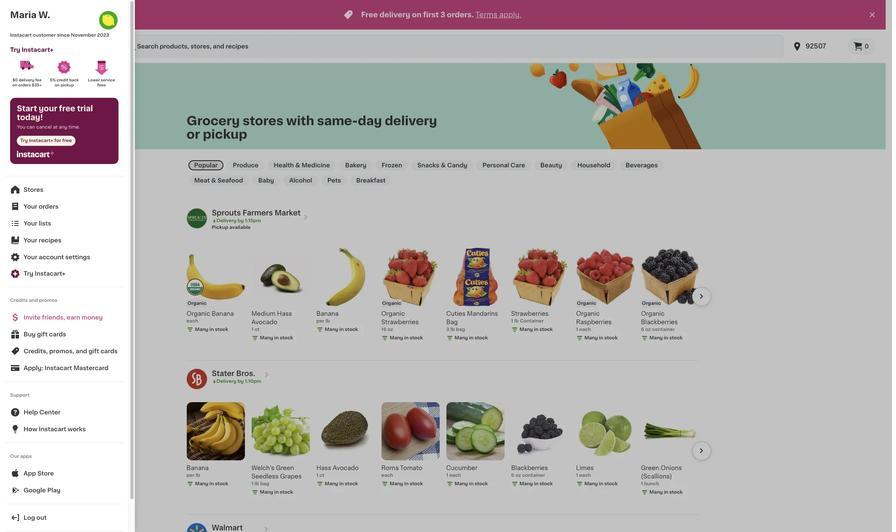 Task type: vqa. For each thing, say whether or not it's contained in the screenshot.
rightmost GREEN
yes



Task type: describe. For each thing, give the bounding box(es) containing it.
alcohol link
[[283, 175, 318, 186]]

personal
[[483, 162, 509, 168]]

organic inside organic banana each
[[187, 311, 210, 317]]

1 horizontal spatial and
[[76, 348, 87, 354]]

how instacart works
[[24, 426, 86, 432]]

container inside blackberries 6 oz container
[[522, 473, 545, 478]]

try for you can cancel at any time.
[[20, 138, 28, 143]]

fee
[[35, 78, 42, 82]]

2 vertical spatial instacart+
[[35, 271, 66, 277]]

stock down grapes
[[280, 490, 293, 495]]

1 vertical spatial free
[[62, 138, 72, 143]]

bunch
[[644, 482, 659, 486]]

0 vertical spatial gift
[[37, 331, 48, 337]]

oz for strawberries
[[388, 327, 393, 332]]

instacart customer since november 2023
[[10, 33, 109, 38]]

start
[[17, 105, 37, 113]]

on inside limited time offer region
[[412, 11, 422, 18]]

medicine
[[302, 162, 330, 168]]

limes 1 each
[[576, 465, 594, 478]]

personal care link
[[477, 160, 531, 170]]

organic inside organic strawberries 16 oz
[[381, 311, 405, 317]]

center
[[39, 409, 60, 415]]

0 vertical spatial strawberries
[[511, 311, 549, 317]]

fees
[[97, 83, 106, 87]]

1 vertical spatial try instacart+
[[24, 271, 66, 277]]

lb inside strawberries 1 lb container
[[514, 319, 519, 323]]

0 horizontal spatial blackberries
[[511, 465, 548, 471]]

grocery stores with same-day delivery or pickup
[[187, 115, 437, 140]]

instacart for how
[[39, 426, 66, 432]]

tomato
[[400, 465, 423, 471]]

instacart+ for instacart customer since november 2023
[[22, 47, 54, 53]]

1 vertical spatial cards
[[101, 348, 118, 354]]

1 inside cucumber 1 each
[[446, 473, 448, 478]]

1 inside hass avocado 1 ct
[[317, 473, 318, 478]]

your orders
[[24, 204, 59, 210]]

pets link
[[322, 175, 347, 186]]

maria w.
[[10, 11, 50, 19]]

health & medicine link
[[268, 160, 336, 170]]

stock down tomato
[[410, 482, 423, 486]]

0 button
[[848, 38, 876, 55]]

organic banana each
[[187, 311, 234, 323]]

your account settings
[[24, 254, 90, 260]]

1 horizontal spatial blackberries
[[641, 319, 678, 325]]

your orders link
[[5, 198, 124, 215]]

buy gift cards link
[[5, 326, 124, 343]]

instacart+ for you can cancel at any time.
[[29, 138, 53, 143]]

stock down organic banana each
[[215, 327, 228, 332]]

bakery
[[345, 162, 367, 168]]

credits and promos element
[[5, 309, 124, 377]]

stock down organic blackberries 6 oz container
[[670, 336, 683, 340]]

seafood
[[218, 178, 243, 183]]

w.
[[39, 11, 50, 19]]

free delivery on first 3 orders. terms apply.
[[361, 11, 521, 18]]

google play
[[24, 488, 61, 493]]

cucumber 1 each
[[446, 465, 478, 478]]

credits,
[[24, 348, 48, 354]]

settings
[[65, 254, 90, 260]]

service
[[101, 78, 115, 82]]

0 vertical spatial instacart
[[10, 33, 32, 38]]

support element
[[5, 404, 124, 438]]

stock down green onions (scallions) 1 bunch
[[670, 490, 683, 495]]

help
[[24, 409, 38, 415]]

blackberries 6 oz container
[[511, 465, 548, 478]]

lower service fees
[[88, 78, 116, 87]]

walmart
[[212, 525, 243, 532]]

buy
[[24, 331, 36, 337]]

0 horizontal spatial banana
[[187, 465, 209, 471]]

your account settings link
[[5, 249, 124, 266]]

your lists
[[24, 221, 51, 226]]

your for your recipes
[[24, 237, 37, 243]]

6 inside blackberries 6 oz container
[[511, 473, 514, 478]]

stock down container
[[540, 327, 553, 332]]

help center link
[[5, 404, 124, 421]]

by for 1:15pm
[[238, 218, 244, 223]]

green inside the welch's green seedless grapes 1 lb bag
[[276, 465, 294, 471]]

2 horizontal spatial banana
[[317, 311, 339, 317]]

day
[[358, 115, 382, 127]]

stater bros.
[[212, 370, 255, 377]]

stock down medium hass avocado 1 ct
[[280, 336, 293, 340]]

try instacart+ image
[[10, 269, 20, 279]]

& for health
[[295, 162, 300, 168]]

credits, promos, and gift cards
[[24, 348, 118, 354]]

or
[[187, 128, 200, 140]]

health & medicine
[[274, 162, 330, 168]]

1 inside strawberries 1 lb container
[[511, 319, 513, 323]]

cucumber
[[446, 465, 478, 471]]

today!
[[17, 114, 43, 121]]

popular link
[[188, 160, 224, 170]]

1 vertical spatial strawberries
[[381, 319, 419, 325]]

organic raspberries 1 each
[[576, 311, 612, 332]]

how instacart works link
[[5, 421, 124, 438]]

mastercard
[[74, 365, 109, 371]]

orders.
[[447, 11, 474, 18]]

each for limes
[[579, 473, 591, 478]]

credits
[[10, 298, 28, 303]]

roma
[[381, 465, 399, 471]]

bag
[[446, 319, 458, 325]]

stock left bunch
[[605, 482, 618, 486]]

0 vertical spatial cards
[[49, 331, 66, 337]]

1 vertical spatial orders
[[39, 204, 59, 210]]

log out link
[[5, 509, 124, 526]]

6 inside organic blackberries 6 oz container
[[641, 327, 644, 332]]

terms apply. link
[[476, 11, 521, 18]]

seedless
[[252, 474, 279, 480]]

your for your account settings
[[24, 254, 37, 260]]

lb inside the welch's green seedless grapes 1 lb bag
[[255, 482, 259, 486]]

each for organic banana
[[187, 319, 198, 323]]

you
[[17, 125, 25, 129]]

green inside green onions (scallions) 1 bunch
[[641, 465, 659, 471]]

organic strawberries 16 oz
[[381, 311, 419, 332]]

$0 delivery fee on orders $35+
[[12, 78, 43, 87]]

terms
[[476, 11, 498, 18]]

grapes
[[280, 474, 302, 480]]

beverages link
[[620, 160, 664, 170]]

grocery stores with same-day delivery or pickup main content
[[0, 58, 886, 532]]

beauty
[[541, 162, 562, 168]]

16
[[381, 327, 387, 332]]

3 inside limited time offer region
[[441, 11, 445, 18]]

ct inside hass avocado 1 ct
[[320, 473, 325, 478]]

help center
[[24, 409, 60, 415]]

1 inside medium hass avocado 1 ct
[[252, 327, 254, 332]]

on for $0 delivery fee on orders $35+
[[12, 83, 17, 87]]

credits and promos
[[10, 298, 57, 303]]

1 inside the welch's green seedless grapes 1 lb bag
[[252, 482, 254, 486]]

household
[[578, 162, 611, 168]]

1:15pm
[[245, 218, 261, 223]]

$0
[[13, 78, 18, 82]]

delivery for $0
[[19, 78, 34, 82]]

november
[[71, 33, 96, 38]]

any
[[59, 125, 67, 129]]

green onions (scallions) 1 bunch
[[641, 465, 682, 486]]

delivery by 1:15pm
[[217, 218, 261, 223]]

avocado inside medium hass avocado 1 ct
[[252, 319, 278, 325]]

bros.
[[236, 370, 255, 377]]



Task type: locate. For each thing, give the bounding box(es) containing it.
0
[[865, 43, 869, 49]]

app
[[24, 471, 36, 477]]

instacart+ down the cancel
[[29, 138, 53, 143]]

each inside cucumber 1 each
[[450, 473, 461, 478]]

1 horizontal spatial on
[[55, 83, 60, 87]]

welch's green seedless grapes 1 lb bag
[[252, 465, 302, 486]]

1 inside organic raspberries 1 each
[[576, 327, 578, 332]]

hass inside medium hass avocado 1 ct
[[277, 311, 292, 317]]

3 inside cuties mandarins bag 3 lb bag
[[446, 327, 449, 332]]

1 horizontal spatial per
[[317, 319, 325, 323]]

beauty link
[[535, 160, 568, 170]]

instacart inside 'button'
[[45, 365, 72, 371]]

0 horizontal spatial gift
[[37, 331, 48, 337]]

0 vertical spatial hass
[[277, 311, 292, 317]]

delivery for delivery by 1:15pm
[[217, 218, 236, 223]]

stock down cucumber 1 each in the right of the page
[[475, 482, 488, 486]]

1 horizontal spatial gift
[[89, 348, 99, 354]]

strawberries up container
[[511, 311, 549, 317]]

0 horizontal spatial on
[[12, 83, 17, 87]]

& for meat
[[211, 178, 216, 183]]

0 vertical spatial 3
[[441, 11, 445, 18]]

2 your from the top
[[24, 221, 37, 226]]

1 horizontal spatial avocado
[[333, 465, 359, 471]]

strawberries up 16 on the left of page
[[381, 319, 419, 325]]

item carousel region containing organic banana
[[187, 245, 711, 357]]

1 left container
[[511, 319, 513, 323]]

delivery right the day
[[385, 115, 437, 127]]

hass
[[277, 311, 292, 317], [317, 465, 331, 471]]

bag inside the welch's green seedless grapes 1 lb bag
[[260, 482, 269, 486]]

1 vertical spatial container
[[522, 473, 545, 478]]

can
[[27, 125, 35, 129]]

1 left bunch
[[641, 482, 643, 486]]

organic inside organic blackberries 6 oz container
[[641, 311, 665, 317]]

1 horizontal spatial container
[[652, 327, 675, 332]]

promos,
[[49, 348, 74, 354]]

popular
[[194, 162, 218, 168]]

1 down 'seedless' on the left bottom of the page
[[252, 482, 254, 486]]

1 horizontal spatial 3
[[446, 327, 449, 332]]

banana inside organic banana each
[[212, 311, 234, 317]]

how
[[24, 426, 37, 432]]

1 vertical spatial by
[[238, 379, 244, 384]]

0 vertical spatial by
[[238, 218, 244, 223]]

back
[[69, 78, 79, 82]]

available
[[229, 225, 251, 230]]

your for your orders
[[24, 204, 37, 210]]

household link
[[572, 160, 617, 170]]

ct inside medium hass avocado 1 ct
[[255, 327, 260, 332]]

0 horizontal spatial banana per lb
[[187, 465, 209, 478]]

free inside "start your free trial today! you can cancel at any time."
[[59, 105, 75, 113]]

1 vertical spatial banana per lb
[[187, 465, 209, 478]]

delivery inside grocery stores with same-day delivery or pickup
[[385, 115, 437, 127]]

your left lists
[[24, 221, 37, 226]]

3 your from the top
[[24, 237, 37, 243]]

and up mastercard
[[76, 348, 87, 354]]

1 vertical spatial 3
[[446, 327, 449, 332]]

delivery down the sprouts
[[217, 218, 236, 223]]

1 inside green onions (scallions) 1 bunch
[[641, 482, 643, 486]]

1 horizontal spatial banana
[[212, 311, 234, 317]]

1 vertical spatial pickup
[[203, 128, 247, 140]]

walmart link
[[187, 518, 272, 532]]

your down stores
[[24, 204, 37, 210]]

1 horizontal spatial strawberries
[[511, 311, 549, 317]]

each inside limes 1 each
[[579, 473, 591, 478]]

1 by from the top
[[238, 218, 244, 223]]

stater
[[212, 370, 235, 377]]

health
[[274, 162, 294, 168]]

0 horizontal spatial hass
[[277, 311, 292, 317]]

1 vertical spatial try
[[20, 138, 28, 143]]

0 vertical spatial blackberries
[[641, 319, 678, 325]]

0 horizontal spatial orders
[[18, 83, 31, 87]]

app store
[[24, 471, 54, 477]]

1 vertical spatial item carousel region
[[187, 399, 711, 511]]

stock down raspberries
[[605, 336, 618, 340]]

1 vertical spatial and
[[76, 348, 87, 354]]

0 horizontal spatial avocado
[[252, 319, 278, 325]]

pickup inside grocery stores with same-day delivery or pickup
[[203, 128, 247, 140]]

oz inside blackberries 6 oz container
[[516, 473, 521, 478]]

each for roma tomato
[[381, 473, 393, 478]]

our apps element
[[5, 465, 124, 499]]

(scallions)
[[641, 474, 672, 480]]

frozen
[[382, 162, 402, 168]]

0 horizontal spatial cards
[[49, 331, 66, 337]]

instacart+ down customer
[[22, 47, 54, 53]]

0 horizontal spatial 6
[[511, 473, 514, 478]]

1 vertical spatial instacart+
[[29, 138, 53, 143]]

app store link
[[5, 465, 124, 482]]

on left first
[[412, 11, 422, 18]]

on
[[412, 11, 422, 18], [12, 83, 17, 87], [55, 83, 60, 87]]

stock down organic strawberries 16 oz
[[410, 336, 423, 340]]

1 green from the left
[[276, 465, 294, 471]]

on down $0
[[12, 83, 17, 87]]

try for instacart customer since november 2023
[[10, 47, 20, 53]]

limited time offer region
[[0, 0, 867, 30]]

snacks & candy
[[418, 162, 467, 168]]

each for cucumber
[[450, 473, 461, 478]]

0 vertical spatial per
[[317, 319, 325, 323]]

1 horizontal spatial orders
[[39, 204, 59, 210]]

lower
[[88, 78, 100, 82]]

care
[[511, 162, 525, 168]]

and
[[29, 298, 38, 303], [76, 348, 87, 354]]

1 vertical spatial bag
[[260, 482, 269, 486]]

2 green from the left
[[641, 465, 659, 471]]

0 horizontal spatial pickup
[[61, 83, 74, 87]]

farmers
[[243, 210, 273, 216]]

0 vertical spatial avocado
[[252, 319, 278, 325]]

pickup
[[61, 83, 74, 87], [203, 128, 247, 140]]

pickup down grocery
[[203, 128, 247, 140]]

trial
[[77, 105, 93, 113]]

1 vertical spatial per
[[187, 473, 195, 478]]

stock down hass avocado 1 ct
[[345, 482, 358, 486]]

avocado
[[252, 319, 278, 325], [333, 465, 359, 471]]

per
[[317, 319, 325, 323], [187, 473, 195, 478]]

oz
[[388, 327, 393, 332], [645, 327, 651, 332], [516, 473, 521, 478]]

gift up mastercard
[[89, 348, 99, 354]]

item carousel region for stater bros.
[[187, 399, 711, 511]]

item carousel region
[[187, 245, 711, 357], [187, 399, 711, 511]]

0 horizontal spatial green
[[276, 465, 294, 471]]

recipes
[[39, 237, 61, 243]]

2 horizontal spatial oz
[[645, 327, 651, 332]]

0 vertical spatial bag
[[456, 327, 465, 332]]

0 vertical spatial delivery
[[380, 11, 410, 18]]

on inside $0 delivery fee on orders $35+
[[12, 83, 17, 87]]

each inside organic raspberries 1 each
[[579, 327, 591, 332]]

orders up lists
[[39, 204, 59, 210]]

green
[[276, 465, 294, 471], [641, 465, 659, 471]]

0 horizontal spatial oz
[[388, 327, 393, 332]]

delivery
[[380, 11, 410, 18], [19, 78, 34, 82], [385, 115, 437, 127]]

each inside organic banana each
[[187, 319, 198, 323]]

0 vertical spatial try
[[10, 47, 20, 53]]

1 your from the top
[[24, 204, 37, 210]]

1 vertical spatial delivery
[[19, 78, 34, 82]]

your for your lists
[[24, 221, 37, 226]]

0 horizontal spatial per
[[187, 473, 195, 478]]

1 horizontal spatial cards
[[101, 348, 118, 354]]

lb inside cuties mandarins bag 3 lb bag
[[451, 327, 455, 332]]

& right health
[[295, 162, 300, 168]]

0 vertical spatial banana per lb
[[317, 311, 339, 323]]

baby link
[[252, 175, 280, 186]]

on down 5%
[[55, 83, 60, 87]]

apply.
[[499, 11, 521, 18]]

0 vertical spatial free
[[59, 105, 75, 113]]

instacart plus image
[[17, 151, 54, 157]]

2 horizontal spatial on
[[412, 11, 422, 18]]

try up $0
[[10, 47, 20, 53]]

oz for blackberries
[[645, 327, 651, 332]]

free right for
[[62, 138, 72, 143]]

lists
[[39, 221, 51, 226]]

instacart down the promos,
[[45, 365, 72, 371]]

earn
[[67, 315, 80, 321]]

support
[[10, 393, 30, 398]]

meat & seafood link
[[188, 175, 249, 186]]

1
[[511, 319, 513, 323], [252, 327, 254, 332], [576, 327, 578, 332], [317, 473, 318, 478], [446, 473, 448, 478], [576, 473, 578, 478], [252, 482, 254, 486], [641, 482, 643, 486]]

welch's
[[252, 465, 274, 471]]

3 right first
[[441, 11, 445, 18]]

delivery right $0
[[19, 78, 34, 82]]

0 vertical spatial and
[[29, 298, 38, 303]]

1 down medium
[[252, 327, 254, 332]]

1 vertical spatial gift
[[89, 348, 99, 354]]

1 horizontal spatial green
[[641, 465, 659, 471]]

out
[[36, 515, 47, 521]]

delivery by 1:10pm
[[217, 379, 261, 384]]

2 delivery from the top
[[217, 379, 236, 384]]

mandarins
[[467, 311, 498, 317]]

on for 5% credit back on pickup
[[55, 83, 60, 87]]

0 horizontal spatial bag
[[260, 482, 269, 486]]

delivery for free
[[380, 11, 410, 18]]

credit
[[57, 78, 68, 82]]

1 horizontal spatial banana per lb
[[317, 311, 339, 323]]

log out
[[24, 515, 47, 521]]

your down your recipes
[[24, 254, 37, 260]]

0 horizontal spatial 3
[[441, 11, 445, 18]]

0 vertical spatial try instacart+
[[10, 47, 54, 53]]

ct right grapes
[[320, 473, 325, 478]]

0 horizontal spatial and
[[29, 298, 38, 303]]

3 down bag
[[446, 327, 449, 332]]

oz inside organic strawberries 16 oz
[[388, 327, 393, 332]]

customer
[[33, 33, 56, 38]]

0 horizontal spatial &
[[211, 178, 216, 183]]

strawberries
[[511, 311, 549, 317], [381, 319, 419, 325]]

medium
[[252, 311, 276, 317]]

free
[[59, 105, 75, 113], [62, 138, 72, 143]]

instacart for apply:
[[45, 365, 72, 371]]

organic
[[187, 301, 207, 306], [382, 301, 401, 306], [577, 301, 596, 306], [642, 301, 661, 306], [187, 311, 210, 317], [381, 311, 405, 317], [576, 311, 600, 317], [641, 311, 665, 317]]

at
[[53, 125, 58, 129]]

1 vertical spatial blackberries
[[511, 465, 548, 471]]

apply:
[[24, 365, 43, 371]]

1 horizontal spatial hass
[[317, 465, 331, 471]]

instacart inside support element
[[39, 426, 66, 432]]

pickup available
[[212, 225, 251, 230]]

roma tomato each
[[381, 465, 423, 478]]

& left candy
[[441, 162, 446, 168]]

2 by from the top
[[238, 379, 244, 384]]

1 vertical spatial hass
[[317, 465, 331, 471]]

invite friends, earn money link
[[5, 309, 124, 326]]

1 vertical spatial 6
[[511, 473, 514, 478]]

delivery right free
[[380, 11, 410, 18]]

and right 'credits'
[[29, 298, 38, 303]]

& for snacks
[[441, 162, 446, 168]]

0 horizontal spatial strawberries
[[381, 319, 419, 325]]

delivery
[[217, 218, 236, 223], [217, 379, 236, 384]]

& right meat
[[211, 178, 216, 183]]

by down bros.
[[238, 379, 244, 384]]

orders left $35+
[[18, 83, 31, 87]]

each inside roma tomato each
[[381, 473, 393, 478]]

1 down raspberries
[[576, 327, 578, 332]]

1 horizontal spatial pickup
[[203, 128, 247, 140]]

hass inside hass avocado 1 ct
[[317, 465, 331, 471]]

try down you
[[20, 138, 28, 143]]

stock down cuties mandarins bag 3 lb bag
[[475, 336, 488, 340]]

1 vertical spatial ct
[[320, 473, 325, 478]]

1 down cucumber
[[446, 473, 448, 478]]

instacart+ down the account
[[35, 271, 66, 277]]

your recipes link
[[5, 232, 124, 249]]

stores
[[24, 187, 43, 193]]

0 vertical spatial container
[[652, 327, 675, 332]]

0 vertical spatial instacart+
[[22, 47, 54, 53]]

0 horizontal spatial ct
[[255, 327, 260, 332]]

sprouts
[[212, 210, 241, 216]]

0 vertical spatial delivery
[[217, 218, 236, 223]]

snacks
[[418, 162, 440, 168]]

item carousel region containing banana
[[187, 399, 711, 511]]

instacart down maria on the left top of the page
[[10, 33, 32, 38]]

gift
[[37, 331, 48, 337], [89, 348, 99, 354]]

bag down 'seedless' on the left bottom of the page
[[260, 482, 269, 486]]

bag down bag
[[456, 327, 465, 332]]

0 vertical spatial 6
[[641, 327, 644, 332]]

delivery for delivery by 1:10pm
[[217, 379, 236, 384]]

your down your lists
[[24, 237, 37, 243]]

ct down medium
[[255, 327, 260, 332]]

apply: instacart mastercard
[[24, 365, 109, 371]]

try instacart+ down customer
[[10, 47, 54, 53]]

delivery inside $0 delivery fee on orders $35+
[[19, 78, 34, 82]]

1 horizontal spatial bag
[[456, 327, 465, 332]]

by for 1:10pm
[[238, 379, 244, 384]]

gift right buy
[[37, 331, 48, 337]]

0 vertical spatial orders
[[18, 83, 31, 87]]

1 horizontal spatial oz
[[516, 473, 521, 478]]

bag inside cuties mandarins bag 3 lb bag
[[456, 327, 465, 332]]

1 horizontal spatial 6
[[641, 327, 644, 332]]

many in stock
[[195, 327, 228, 332], [325, 327, 358, 332], [520, 327, 553, 332], [260, 336, 293, 340], [390, 336, 423, 340], [455, 336, 488, 340], [585, 336, 618, 340], [650, 336, 683, 340], [195, 482, 228, 486], [325, 482, 358, 486], [390, 482, 423, 486], [455, 482, 488, 486], [520, 482, 553, 486], [585, 482, 618, 486], [260, 490, 293, 495], [650, 490, 683, 495]]

avocado inside hass avocado 1 ct
[[333, 465, 359, 471]]

orders inside $0 delivery fee on orders $35+
[[18, 83, 31, 87]]

store
[[37, 471, 54, 477]]

for
[[54, 138, 61, 143]]

medium hass avocado 1 ct
[[252, 311, 292, 332]]

google
[[24, 488, 46, 493]]

2 vertical spatial delivery
[[385, 115, 437, 127]]

pets
[[327, 178, 341, 183]]

container inside organic blackberries 6 oz container
[[652, 327, 675, 332]]

stores link
[[5, 181, 124, 198]]

delivery inside limited time offer region
[[380, 11, 410, 18]]

4 your from the top
[[24, 254, 37, 260]]

stock up the walmart 'link'
[[215, 482, 228, 486]]

maria w. image
[[98, 10, 119, 30]]

delivery down "stater"
[[217, 379, 236, 384]]

1 item carousel region from the top
[[187, 245, 711, 357]]

1 horizontal spatial ct
[[320, 473, 325, 478]]

2 horizontal spatial &
[[441, 162, 446, 168]]

1 vertical spatial delivery
[[217, 379, 236, 384]]

organic inside organic raspberries 1 each
[[576, 311, 600, 317]]

$35+
[[32, 83, 42, 87]]

1:10pm
[[245, 379, 261, 384]]

1 vertical spatial instacart
[[45, 365, 72, 371]]

friends,
[[42, 315, 65, 321]]

with
[[286, 115, 314, 127]]

onions
[[661, 465, 682, 471]]

same-
[[317, 115, 358, 127]]

1 horizontal spatial &
[[295, 162, 300, 168]]

alcohol
[[289, 178, 312, 183]]

stock down blackberries 6 oz container
[[540, 482, 553, 486]]

blackberries
[[641, 319, 678, 325], [511, 465, 548, 471]]

by up available
[[238, 218, 244, 223]]

beverages
[[626, 162, 658, 168]]

item carousel region for sprouts farmers market
[[187, 245, 711, 357]]

limes
[[576, 465, 594, 471]]

1 right grapes
[[317, 473, 318, 478]]

instacart logo image
[[29, 41, 79, 51]]

green up (scallions)
[[641, 465, 659, 471]]

1 delivery from the top
[[217, 218, 236, 223]]

on inside 5% credit back on pickup
[[55, 83, 60, 87]]

green up grapes
[[276, 465, 294, 471]]

try instacart+ down the account
[[24, 271, 66, 277]]

2 vertical spatial try
[[24, 271, 33, 277]]

0 vertical spatial ct
[[255, 327, 260, 332]]

1 vertical spatial avocado
[[333, 465, 359, 471]]

cards up mastercard
[[101, 348, 118, 354]]

0 vertical spatial pickup
[[61, 83, 74, 87]]

2 item carousel region from the top
[[187, 399, 711, 511]]

0 vertical spatial item carousel region
[[187, 245, 711, 357]]

cards down friends,
[[49, 331, 66, 337]]

1 inside limes 1 each
[[576, 473, 578, 478]]

instacart down center
[[39, 426, 66, 432]]

try right try instacart+ image
[[24, 271, 33, 277]]

works
[[68, 426, 86, 432]]

stock left 16 on the left of page
[[345, 327, 358, 332]]

0 horizontal spatial container
[[522, 473, 545, 478]]

breakfast
[[356, 178, 386, 183]]

pickup down credit
[[61, 83, 74, 87]]

oz inside organic blackberries 6 oz container
[[645, 327, 651, 332]]

1 down limes
[[576, 473, 578, 478]]

free left trial
[[59, 105, 75, 113]]

pickup inside 5% credit back on pickup
[[61, 83, 74, 87]]

2 vertical spatial instacart
[[39, 426, 66, 432]]



